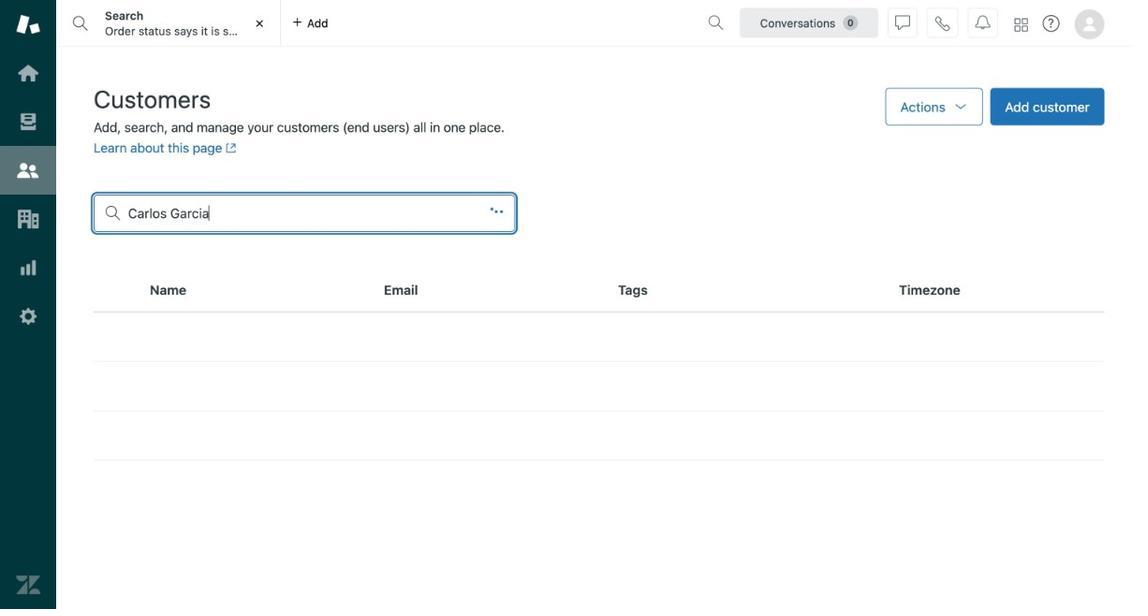 Task type: describe. For each thing, give the bounding box(es) containing it.
zendesk products image
[[1015, 18, 1028, 31]]

zendesk image
[[16, 573, 40, 598]]

customers image
[[16, 158, 40, 183]]

get help image
[[1043, 15, 1060, 32]]

tabs tab list
[[56, 0, 701, 47]]

organizations image
[[16, 207, 40, 231]]

zendesk support image
[[16, 12, 40, 37]]

Search customers field
[[128, 205, 483, 222]]

reporting image
[[16, 256, 40, 280]]



Task type: vqa. For each thing, say whether or not it's contained in the screenshot.
6th 'Row' from the bottom of the page
no



Task type: locate. For each thing, give the bounding box(es) containing it.
admin image
[[16, 304, 40, 329]]

tab
[[56, 0, 303, 47]]

main element
[[0, 0, 56, 610]]

views image
[[16, 110, 40, 134]]

notifications image
[[976, 15, 991, 30]]

button displays agent's chat status as invisible. image
[[895, 15, 910, 30]]

(opens in a new tab) image
[[222, 143, 237, 154]]

get started image
[[16, 61, 40, 85]]

close image
[[250, 14, 269, 33]]



